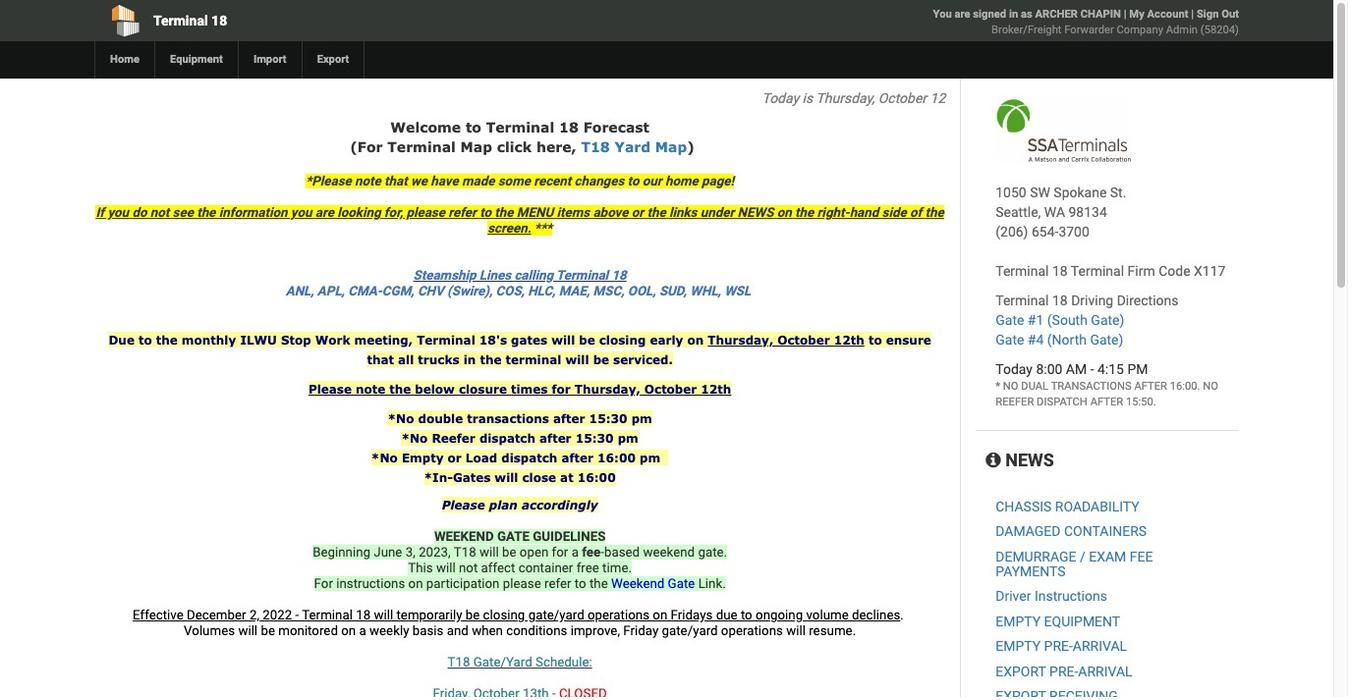 Task type: vqa. For each thing, say whether or not it's contained in the screenshot.
no to the left
yes



Task type: locate. For each thing, give the bounding box(es) containing it.
0 vertical spatial october
[[879, 90, 927, 106]]

export link
[[301, 41, 364, 79]]

0 vertical spatial empty
[[996, 614, 1041, 630]]

damaged containers link
[[996, 524, 1147, 540]]

to
[[466, 119, 482, 136], [628, 174, 639, 189], [480, 205, 492, 220], [139, 333, 152, 348], [869, 333, 882, 348], [575, 577, 587, 592], [741, 608, 753, 623]]

15:30 down serviced.
[[589, 412, 628, 427]]

containers
[[1065, 524, 1147, 540]]

0 horizontal spatial operations
[[588, 608, 650, 623]]

affect
[[481, 561, 515, 576]]

t18 down and
[[448, 656, 470, 670]]

for right times
[[552, 382, 571, 397]]

0 horizontal spatial or
[[448, 451, 462, 466]]

0 horizontal spatial no
[[1004, 380, 1019, 393]]

some
[[498, 174, 531, 189]]

terminal up (for terminal map click here, t18 yard map )
[[486, 119, 555, 136]]

pre- down empty equipment link
[[1045, 639, 1073, 655]]

- up time.
[[601, 546, 605, 560]]

export
[[996, 664, 1047, 680]]

to inside to ensure that all trucks in the terminal will be serviced.
[[869, 333, 882, 348]]

if
[[96, 205, 104, 220]]

0 vertical spatial in
[[1009, 8, 1019, 21]]

effective december 2, 2022 - terminal 18 will temporarily be closing gate/yard operations on fridays due to ongoing volume declines . volumes will be monitored on a weekly basis and when conditions improve, friday gate/yard operations will resume.
[[133, 608, 907, 639]]

gate left #1
[[996, 313, 1025, 328]]

1 vertical spatial that
[[367, 353, 394, 368]]

terminal 18
[[153, 13, 227, 29]]

company
[[1117, 24, 1164, 36]]

am
[[1066, 362, 1087, 377]]

0 horizontal spatial refer
[[448, 205, 477, 220]]

(north
[[1048, 332, 1087, 348]]

- inside weekend gate guidelines beginning june 3, 2023, t18 will be open for a fee -based weekend gate. this will not affect container free time.
[[601, 546, 605, 560]]

no right *
[[1004, 380, 1019, 393]]

please inside if you do not see the information you are looking for, please refer to the menu items above or the links under news on the right-hand side of the screen.
[[406, 205, 445, 220]]

will inside *no double transactions after 15:30 pm *no reefer dispatch after 15:30 pm *no empty or load dispatch after 16:00 pm *in-gates will close at 16:00
[[495, 471, 518, 486]]

dispatch down transactions
[[480, 432, 536, 446]]

below
[[415, 382, 455, 397]]

1 vertical spatial in
[[464, 353, 476, 368]]

terminal 18 image
[[996, 98, 1133, 163]]

page!
[[702, 174, 734, 189]]

0 vertical spatial after
[[553, 412, 585, 427]]

0 horizontal spatial after
[[1091, 396, 1124, 409]]

0 vertical spatial for
[[552, 382, 571, 397]]

terminal up driving
[[1071, 263, 1125, 279]]

will right terminal
[[566, 353, 589, 368]]

note down 'meeting,'
[[356, 382, 386, 397]]

screen.
[[488, 221, 531, 236]]

refer down container
[[545, 577, 572, 592]]

0 vertical spatial today
[[762, 90, 799, 106]]

0 horizontal spatial please
[[309, 382, 352, 397]]

2 vertical spatial -
[[295, 608, 299, 623]]

on right the 'news'
[[777, 205, 792, 220]]

click
[[497, 139, 532, 155]]

18 up the here,
[[559, 119, 579, 136]]

that down 'meeting,'
[[367, 353, 394, 368]]

recent
[[534, 174, 571, 189]]

1 horizontal spatial after
[[1135, 380, 1168, 393]]

gate left #4
[[996, 332, 1025, 348]]

1 vertical spatial closing
[[483, 608, 525, 623]]

arrival down empty pre-arrival link
[[1079, 664, 1133, 680]]

1 horizontal spatial |
[[1192, 8, 1194, 21]]

terminal up #1
[[996, 293, 1049, 309]]

no
[[1004, 380, 1019, 393], [1204, 380, 1219, 393]]

today left is
[[762, 90, 799, 106]]

note
[[355, 174, 381, 189], [356, 382, 386, 397]]

after
[[1135, 380, 1168, 393], [1091, 396, 1124, 409]]

note for *please
[[355, 174, 381, 189]]

1 horizontal spatial you
[[291, 205, 312, 220]]

|
[[1124, 8, 1127, 21], [1192, 8, 1194, 21]]

sud,
[[660, 284, 687, 299]]

0 horizontal spatial are
[[315, 205, 334, 220]]

forwarder
[[1065, 24, 1115, 36]]

1 horizontal spatial closing
[[599, 333, 646, 348]]

*in-
[[424, 471, 453, 486]]

the left right-
[[795, 205, 814, 220]]

chapin
[[1081, 8, 1122, 21]]

code
[[1159, 263, 1191, 279]]

gate) down driving
[[1091, 313, 1125, 328]]

2 horizontal spatial -
[[1091, 362, 1095, 377]]

will up plan
[[495, 471, 518, 486]]

1 horizontal spatial or
[[632, 205, 644, 220]]

1 vertical spatial thursday,
[[708, 333, 774, 348]]

0 vertical spatial closing
[[599, 333, 646, 348]]

not up participation
[[459, 561, 478, 576]]

on down this
[[409, 577, 423, 592]]

please down we
[[406, 205, 445, 220]]

the down the 18's
[[480, 353, 502, 368]]

1 horizontal spatial 12th
[[834, 333, 865, 348]]

our
[[643, 174, 662, 189]]

early
[[650, 333, 684, 348]]

please down gates
[[442, 498, 485, 513]]

0 vertical spatial 15:30
[[589, 412, 628, 427]]

1 horizontal spatial operations
[[721, 624, 783, 639]]

1 horizontal spatial in
[[1009, 8, 1019, 21]]

operations down due
[[721, 624, 783, 639]]

1 you from the left
[[108, 205, 129, 220]]

gate/yard
[[529, 608, 585, 623], [662, 624, 718, 639]]

right-
[[817, 205, 850, 220]]

a inside weekend gate guidelines beginning june 3, 2023, t18 will be open for a fee -based weekend gate. this will not affect container free time.
[[572, 546, 579, 560]]

0 vertical spatial refer
[[448, 205, 477, 220]]

0 vertical spatial note
[[355, 174, 381, 189]]

2 for from the top
[[552, 546, 569, 560]]

4:15
[[1098, 362, 1125, 377]]

damaged
[[996, 524, 1061, 540]]

(south
[[1048, 313, 1088, 328]]

please down affect
[[503, 577, 541, 592]]

the inside to ensure that all trucks in the terminal will be serviced.
[[480, 353, 502, 368]]

t18 down forecast
[[581, 139, 610, 155]]

links
[[669, 205, 697, 220]]

in left the as
[[1009, 8, 1019, 21]]

load
[[466, 451, 498, 466]]

1 vertical spatial or
[[448, 451, 462, 466]]

1 horizontal spatial please
[[442, 498, 485, 513]]

1 vertical spatial refer
[[545, 577, 572, 592]]

1 vertical spatial after
[[540, 432, 572, 446]]

1 horizontal spatial thursday,
[[708, 333, 774, 348]]

the down "free"
[[590, 577, 608, 592]]

0 horizontal spatial in
[[464, 353, 476, 368]]

18 up msc,
[[612, 268, 627, 283]]

a
[[572, 546, 579, 560], [359, 624, 366, 639]]

gate) up 4:15
[[1091, 332, 1124, 348]]

1 horizontal spatial not
[[459, 561, 478, 576]]

that for all
[[367, 353, 394, 368]]

or inside if you do not see the information you are looking for, please refer to the menu items above or the links under news on the right-hand side of the screen.
[[632, 205, 644, 220]]

that inside to ensure that all trucks in the terminal will be serviced.
[[367, 353, 394, 368]]

or down reefer
[[448, 451, 462, 466]]

a left weekly
[[359, 624, 366, 639]]

t18 down the weekend
[[454, 546, 476, 560]]

that left we
[[384, 174, 408, 189]]

0 vertical spatial that
[[384, 174, 408, 189]]

operations up friday
[[588, 608, 650, 623]]

t18 gate/yard schedule:
[[448, 656, 592, 670]]

16:00 up accordingly on the left of the page
[[598, 451, 636, 466]]

be up when
[[466, 608, 480, 623]]

18 inside terminal 18 driving directions gate #1 (south gate) gate #4 (north gate)
[[1053, 293, 1068, 309]]

*please
[[306, 174, 352, 189]]

not inside weekend gate guidelines beginning june 3, 2023, t18 will be open for a fee -based weekend gate. this will not affect container free time.
[[459, 561, 478, 576]]

double
[[418, 412, 463, 427]]

0 horizontal spatial not
[[150, 205, 169, 220]]

1 vertical spatial are
[[315, 205, 334, 220]]

menu
[[517, 205, 554, 220]]

15:30 up accordingly on the left of the page
[[576, 432, 614, 446]]

| left my
[[1124, 8, 1127, 21]]

gate/yard down fridays
[[662, 624, 718, 639]]

or inside *no double transactions after 15:30 pm *no reefer dispatch after 15:30 pm *no empty or load dispatch after 16:00 pm *in-gates will close at 16:00
[[448, 451, 462, 466]]

today up *
[[996, 362, 1033, 377]]

1 empty from the top
[[996, 614, 1041, 630]]

the right the "see" on the top left of the page
[[197, 205, 216, 220]]

18 up weekly
[[356, 608, 371, 623]]

terminal inside terminal 18 driving directions gate #1 (south gate) gate #4 (north gate)
[[996, 293, 1049, 309]]

1 vertical spatial *no
[[401, 432, 428, 446]]

please down 'work'
[[309, 382, 352, 397]]

fee
[[1130, 549, 1153, 565]]

pm
[[632, 412, 652, 427], [618, 432, 639, 446], [640, 451, 661, 466]]

for down guidelines at left bottom
[[552, 546, 569, 560]]

0 vertical spatial a
[[572, 546, 579, 560]]

no right 16:00.
[[1204, 380, 1219, 393]]

8:00
[[1037, 362, 1063, 377]]

0 vertical spatial are
[[955, 8, 971, 21]]

link.
[[699, 577, 726, 592]]

2 vertical spatial thursday,
[[575, 382, 641, 397]]

gate left link.
[[668, 577, 695, 592]]

archer
[[1036, 8, 1078, 21]]

(swire),
[[447, 284, 493, 299]]

terminal down "(206)"
[[996, 263, 1049, 279]]

we
[[411, 174, 428, 189]]

1 vertical spatial operations
[[721, 624, 783, 639]]

today for today                                                                                                                                                                                                                                                                                                                                                                                                                                                                                                                                                                                                                                                                                                           8:00 am - 4:15 pm * no dual transactions after 16:00.  no reefer dispatch after 15:50.
[[996, 362, 1033, 377]]

note up looking
[[355, 174, 381, 189]]

12th left ensure
[[834, 333, 865, 348]]

16:00 right at at the bottom left of page
[[578, 471, 616, 486]]

thursday, down serviced.
[[575, 382, 641, 397]]

the up screen.
[[495, 205, 514, 220]]

in down due to the monthly ilwu stop work meeting, terminal 18's gates will be closing early on thursday, october 12th
[[464, 353, 476, 368]]

october
[[879, 90, 927, 106], [778, 333, 830, 348], [645, 382, 697, 397]]

2 vertical spatial after
[[562, 451, 594, 466]]

be inside weekend gate guidelines beginning june 3, 2023, t18 will be open for a fee -based weekend gate. this will not affect container free time.
[[502, 546, 517, 560]]

to inside effective december 2, 2022 - terminal 18 will temporarily be closing gate/yard operations on fridays due to ongoing volume declines . volumes will be monitored on a weekly basis and when conditions improve, friday gate/yard operations will resume.
[[741, 608, 753, 623]]

0 vertical spatial dispatch
[[480, 432, 536, 446]]

today is thursday, october 12
[[762, 90, 946, 106]]

closure
[[459, 382, 507, 397]]

1 vertical spatial t18
[[454, 546, 476, 560]]

welcome to terminal 18 forecast
[[391, 119, 650, 136]]

directions
[[1117, 293, 1179, 309]]

terminal down welcome
[[388, 139, 456, 155]]

0 vertical spatial 12th
[[834, 333, 865, 348]]

not right do
[[150, 205, 169, 220]]

2 note from the top
[[356, 382, 386, 397]]

my
[[1130, 8, 1145, 21]]

stop
[[281, 333, 311, 348]]

be down gate
[[502, 546, 517, 560]]

today inside 'today                                                                                                                                                                                                                                                                                                                                                                                                                                                                                                                                                                                                                                                                                                           8:00 am - 4:15 pm * no dual transactions after 16:00.  no reefer dispatch after 15:50.'
[[996, 362, 1033, 377]]

2 | from the left
[[1192, 8, 1194, 21]]

- right the am
[[1091, 362, 1095, 377]]

terminal inside effective december 2, 2022 - terminal 18 will temporarily be closing gate/yard operations on fridays due to ongoing volume declines . volumes will be monitored on a weekly basis and when conditions improve, friday gate/yard operations will resume.
[[302, 608, 353, 623]]

yard
[[615, 139, 651, 155]]

demurrage / exam fee payments link
[[996, 549, 1153, 580]]

home link
[[94, 41, 154, 79]]

gate #1 (south gate) link
[[996, 313, 1125, 328]]

*no up empty
[[401, 432, 428, 446]]

when
[[472, 624, 503, 639]]

0 horizontal spatial map
[[461, 139, 492, 155]]

dispatch up 'close' on the left of page
[[502, 451, 558, 466]]

or right above
[[632, 205, 644, 220]]

are inside you are signed in as archer chapin | my account | sign out broker/freight forwarder company admin (58204)
[[955, 8, 971, 21]]

*no double transactions after 15:30 pm *no reefer dispatch after 15:30 pm *no empty or load dispatch after 16:00 pm *in-gates will close at 16:00
[[371, 412, 669, 486]]

gate #4 (north gate) link
[[996, 332, 1124, 348]]

weekend
[[434, 530, 494, 545]]

1 vertical spatial please
[[442, 498, 485, 513]]

operations
[[588, 608, 650, 623], [721, 624, 783, 639]]

basis
[[413, 624, 444, 639]]

are right the you
[[955, 8, 971, 21]]

- up monitored
[[295, 608, 299, 623]]

0 vertical spatial please
[[309, 382, 352, 397]]

calling
[[515, 268, 554, 283]]

1 vertical spatial empty
[[996, 639, 1041, 655]]

volume
[[806, 608, 849, 623]]

1 for from the top
[[552, 382, 571, 397]]

0 horizontal spatial 12th
[[701, 382, 732, 397]]

seattle,
[[996, 204, 1041, 220]]

pm
[[1128, 362, 1149, 377]]

t18
[[581, 139, 610, 155], [454, 546, 476, 560], [448, 656, 470, 670]]

in inside you are signed in as archer chapin | my account | sign out broker/freight forwarder company admin (58204)
[[1009, 8, 1019, 21]]

***
[[531, 221, 552, 236]]

map up made
[[461, 139, 492, 155]]

2 horizontal spatial thursday,
[[816, 90, 875, 106]]

you right if
[[108, 205, 129, 220]]

1 horizontal spatial please
[[503, 577, 541, 592]]

2 no from the left
[[1204, 380, 1219, 393]]

1 note from the top
[[355, 174, 381, 189]]

please for please note the below closure times for thursday, october 12th
[[309, 382, 352, 397]]

1 vertical spatial a
[[359, 624, 366, 639]]

0 vertical spatial gate)
[[1091, 313, 1125, 328]]

0 horizontal spatial today
[[762, 90, 799, 106]]

18 inside steamship lines calling terminal 18 anl, apl, cma-cgm, chv (swire), cos, hlc, mae, msc, ool, sud, whl, wsl
[[612, 268, 627, 283]]

and
[[447, 624, 469, 639]]

1 vertical spatial not
[[459, 561, 478, 576]]

0 horizontal spatial please
[[406, 205, 445, 220]]

empty down driver
[[996, 614, 1041, 630]]

empty up export
[[996, 639, 1041, 655]]

0 horizontal spatial |
[[1124, 8, 1127, 21]]

are inside if you do not see the information you are looking for, please refer to the menu items above or the links under news on the right-hand side of the screen.
[[315, 205, 334, 220]]

*no left double
[[388, 412, 414, 427]]

1 horizontal spatial october
[[778, 333, 830, 348]]

0 horizontal spatial october
[[645, 382, 697, 397]]

on inside if you do not see the information you are looking for, please refer to the menu items above or the links under news on the right-hand side of the screen.
[[777, 205, 792, 220]]

be
[[579, 333, 595, 348], [593, 353, 609, 368], [502, 546, 517, 560], [466, 608, 480, 623], [261, 624, 275, 639]]

0 vertical spatial please
[[406, 205, 445, 220]]

at
[[560, 471, 574, 486]]

1 no from the left
[[1004, 380, 1019, 393]]

ongoing
[[756, 608, 803, 623]]

will up affect
[[480, 546, 499, 560]]

arrival down "equipment" at the bottom of the page
[[1073, 639, 1128, 655]]

today for today is thursday, october 12
[[762, 90, 799, 106]]

terminal up trucks
[[417, 333, 476, 348]]

1050 sw spokane st. seattle, wa 98134 (206) 654-3700
[[996, 185, 1127, 240]]

on right early
[[688, 333, 704, 348]]

1 vertical spatial -
[[601, 546, 605, 560]]

1 vertical spatial gate
[[996, 332, 1025, 348]]

2 you from the left
[[291, 205, 312, 220]]

-
[[1091, 362, 1095, 377], [601, 546, 605, 560], [295, 608, 299, 623]]

1 horizontal spatial map
[[655, 139, 687, 155]]

0 horizontal spatial thursday,
[[575, 382, 641, 397]]

0 horizontal spatial you
[[108, 205, 129, 220]]

1 vertical spatial note
[[356, 382, 386, 397]]

a left fee
[[572, 546, 579, 560]]

2 horizontal spatial october
[[879, 90, 927, 106]]

1 horizontal spatial refer
[[545, 577, 572, 592]]

1 vertical spatial after
[[1091, 396, 1124, 409]]

0 horizontal spatial a
[[359, 624, 366, 639]]

equipment
[[170, 53, 223, 66]]

after down transactions
[[1091, 396, 1124, 409]]

thursday,
[[816, 90, 875, 106], [708, 333, 774, 348], [575, 382, 641, 397]]

1 vertical spatial arrival
[[1079, 664, 1133, 680]]

terminal up monitored
[[302, 608, 353, 623]]

0 vertical spatial -
[[1091, 362, 1095, 377]]

pre- down empty pre-arrival link
[[1050, 664, 1079, 680]]

*no left empty
[[371, 451, 398, 466]]

ilwu
[[240, 333, 277, 348]]

1 vertical spatial today
[[996, 362, 1033, 377]]

map up home
[[655, 139, 687, 155]]

0 horizontal spatial gate/yard
[[529, 608, 585, 623]]

after up "15:50."
[[1135, 380, 1168, 393]]

2,
[[250, 608, 260, 623]]

0 horizontal spatial -
[[295, 608, 299, 623]]

1 horizontal spatial are
[[955, 8, 971, 21]]

0 horizontal spatial closing
[[483, 608, 525, 623]]

gate/yard up conditions
[[529, 608, 585, 623]]

closing up serviced.
[[599, 333, 646, 348]]

steamship lines calling terminal 18 anl, apl, cma-cgm, chv (swire), cos, hlc, mae, msc, ool, sud, whl, wsl
[[286, 268, 751, 299]]

weekend gate guidelines beginning june 3, 2023, t18 will be open for a fee -based weekend gate. this will not affect container free time.
[[313, 530, 728, 576]]

terminal up mae,
[[556, 268, 609, 283]]



Task type: describe. For each thing, give the bounding box(es) containing it.
wsl
[[725, 284, 751, 299]]

0 vertical spatial t18
[[581, 139, 610, 155]]

serviced.
[[614, 353, 673, 368]]

1 vertical spatial gate/yard
[[662, 624, 718, 639]]

gates
[[511, 333, 548, 348]]

chassis
[[996, 499, 1052, 515]]

weekend gate link
[[611, 577, 695, 592]]

admin
[[1167, 24, 1198, 36]]

export
[[317, 53, 349, 66]]

cma-
[[348, 284, 382, 299]]

1050
[[996, 185, 1027, 201]]

broker/freight
[[992, 24, 1062, 36]]

in inside to ensure that all trucks in the terminal will be serviced.
[[464, 353, 476, 368]]

18 down 3700
[[1053, 263, 1068, 279]]

due
[[109, 333, 135, 348]]

0 vertical spatial pm
[[632, 412, 652, 427]]

16:00.
[[1171, 380, 1201, 393]]

terminal 18 terminal firm code x117
[[996, 263, 1226, 279]]

import link
[[238, 41, 301, 79]]

0 vertical spatial operations
[[588, 608, 650, 623]]

a inside effective december 2, 2022 - terminal 18 will temporarily be closing gate/yard operations on fridays due to ongoing volume declines . volumes will be monitored on a weekly basis and when conditions improve, friday gate/yard operations will resume.
[[359, 624, 366, 639]]

#4
[[1028, 332, 1044, 348]]

0 vertical spatial gate
[[996, 313, 1025, 328]]

empty equipment link
[[996, 614, 1121, 630]]

2 map from the left
[[655, 139, 687, 155]]

temporarily
[[397, 608, 462, 623]]

news
[[1001, 450, 1055, 471]]

dual
[[1022, 380, 1049, 393]]

please for please plan accordingly
[[442, 498, 485, 513]]

1 vertical spatial 15:30
[[576, 432, 614, 446]]

see
[[173, 205, 194, 220]]

0 vertical spatial *no
[[388, 412, 414, 427]]

2022
[[263, 608, 292, 623]]

15:50.
[[1126, 396, 1157, 409]]

st.
[[1111, 185, 1127, 201]]

welcome
[[391, 119, 461, 136]]

terminal 18 link
[[94, 0, 554, 41]]

meeting,
[[354, 333, 413, 348]]

2 vertical spatial pm
[[640, 451, 661, 466]]

- inside 'today                                                                                                                                                                                                                                                                                                                                                                                                                                                                                                                                                                                                                                                                                                           8:00 am - 4:15 pm * no dual transactions after 16:00.  no reefer dispatch after 15:50.'
[[1091, 362, 1095, 377]]

2 empty from the top
[[996, 639, 1041, 655]]

0 vertical spatial pre-
[[1045, 639, 1073, 655]]

for,
[[384, 205, 403, 220]]

terminal inside steamship lines calling terminal 18 anl, apl, cma-cgm, chv (swire), cos, hlc, mae, msc, ool, sud, whl, wsl
[[556, 268, 609, 283]]

will down 2023,
[[436, 561, 456, 576]]

for inside weekend gate guidelines beginning june 3, 2023, t18 will be open for a fee -based weekend gate. this will not affect container free time.
[[552, 546, 569, 560]]

driver
[[996, 589, 1032, 605]]

to inside if you do not see the information you are looking for, please refer to the menu items above or the links under news on the right-hand side of the screen.
[[480, 205, 492, 220]]

will up weekly
[[374, 608, 393, 623]]

1 | from the left
[[1124, 8, 1127, 21]]

be inside to ensure that all trucks in the terminal will be serviced.
[[593, 353, 609, 368]]

1 vertical spatial october
[[778, 333, 830, 348]]

you
[[933, 8, 952, 21]]

home
[[665, 174, 699, 189]]

spokane
[[1054, 185, 1107, 201]]

not inside if you do not see the information you are looking for, please refer to the menu items above or the links under news on the right-hand side of the screen.
[[150, 205, 169, 220]]

3700
[[1059, 224, 1090, 240]]

2 vertical spatial october
[[645, 382, 697, 397]]

roadability
[[1056, 499, 1140, 515]]

gate.
[[698, 546, 728, 560]]

(58204)
[[1201, 24, 1240, 36]]

will down the "2,"
[[238, 624, 258, 639]]

participation
[[426, 577, 500, 592]]

for instructions on participation please refer to the weekend gate link.
[[314, 577, 726, 592]]

if you do not see the information you are looking for, please refer to the menu items above or the links under news on the right-hand side of the screen.
[[96, 205, 944, 236]]

as
[[1021, 8, 1033, 21]]

1 vertical spatial please
[[503, 577, 541, 592]]

on right monitored
[[341, 624, 356, 639]]

2 vertical spatial *no
[[371, 451, 398, 466]]

*
[[996, 380, 1001, 393]]

0 vertical spatial arrival
[[1073, 639, 1128, 655]]

note for please
[[356, 382, 386, 397]]

1 vertical spatial pm
[[618, 432, 639, 446]]

2 vertical spatial t18
[[448, 656, 470, 670]]

beginning june
[[313, 546, 402, 560]]

98134
[[1069, 204, 1108, 220]]

side
[[882, 205, 907, 220]]

weekly
[[370, 624, 409, 639]]

1 vertical spatial 12th
[[701, 382, 732, 397]]

times
[[511, 382, 548, 397]]

info circle image
[[986, 452, 1001, 470]]

be down mae,
[[579, 333, 595, 348]]

2 vertical spatial gate
[[668, 577, 695, 592]]

instructions
[[1035, 589, 1108, 605]]

empty
[[402, 451, 444, 466]]

sign out link
[[1197, 8, 1240, 21]]

the right of
[[926, 205, 944, 220]]

monthly
[[182, 333, 236, 348]]

open
[[520, 546, 549, 560]]

will inside to ensure that all trucks in the terminal will be serviced.
[[566, 353, 589, 368]]

due
[[716, 608, 738, 623]]

time.
[[603, 561, 632, 576]]

terminal 18 driving directions gate #1 (south gate) gate #4 (north gate)
[[996, 293, 1179, 348]]

trucks
[[418, 353, 460, 368]]

gates
[[453, 471, 491, 486]]

closing inside effective december 2, 2022 - terminal 18 will temporarily be closing gate/yard operations on fridays due to ongoing volume declines . volumes will be monitored on a weekly basis and when conditions improve, friday gate/yard operations will resume.
[[483, 608, 525, 623]]

0 vertical spatial 16:00
[[598, 451, 636, 466]]

resume.
[[809, 624, 856, 639]]

account
[[1148, 8, 1189, 21]]

equipment
[[1045, 614, 1121, 630]]

0 vertical spatial after
[[1135, 380, 1168, 393]]

1 vertical spatial gate)
[[1091, 332, 1124, 348]]

the left monthly
[[156, 333, 178, 348]]

of
[[910, 205, 922, 220]]

1 map from the left
[[461, 139, 492, 155]]

0 vertical spatial gate/yard
[[529, 608, 585, 623]]

have
[[431, 174, 459, 189]]

apl,
[[317, 284, 345, 299]]

forecast
[[584, 119, 650, 136]]

anl,
[[286, 284, 314, 299]]

msc,
[[593, 284, 625, 299]]

#1
[[1028, 313, 1044, 328]]

the down 'all'
[[390, 382, 411, 397]]

home
[[110, 53, 140, 66]]

that for we
[[384, 174, 408, 189]]

exam
[[1089, 549, 1127, 565]]

be down 2022
[[261, 624, 275, 639]]

will right the gates
[[552, 333, 575, 348]]

do
[[132, 205, 147, 220]]

gate
[[497, 530, 530, 545]]

for
[[314, 577, 333, 592]]

refer inside if you do not see the information you are looking for, please refer to the menu items above or the links under news on the right-hand side of the screen.
[[448, 205, 477, 220]]

empty pre-arrival link
[[996, 639, 1128, 655]]

12
[[930, 90, 946, 106]]

fee
[[582, 546, 601, 560]]

on up friday
[[653, 608, 668, 623]]

18 up equipment
[[211, 13, 227, 29]]

the left the links
[[647, 205, 666, 220]]

chassis roadability damaged containers demurrage / exam fee payments driver instructions empty equipment empty pre-arrival export pre-arrival
[[996, 499, 1153, 680]]

hlc,
[[528, 284, 556, 299]]

terminal up equipment
[[153, 13, 208, 29]]

1 vertical spatial dispatch
[[502, 451, 558, 466]]

t18 inside weekend gate guidelines beginning june 3, 2023, t18 will be open for a fee -based weekend gate. this will not affect container free time.
[[454, 546, 476, 560]]

1 vertical spatial 16:00
[[578, 471, 616, 486]]

*please note that we have made some recent changes to our home page!
[[306, 174, 734, 189]]

18 inside effective december 2, 2022 - terminal 18 will temporarily be closing gate/yard operations on fridays due to ongoing volume declines . volumes will be monitored on a weekly basis and when conditions improve, friday gate/yard operations will resume.
[[356, 608, 371, 623]]

1 vertical spatial pre-
[[1050, 664, 1079, 680]]

will down ongoing
[[787, 624, 806, 639]]

- inside effective december 2, 2022 - terminal 18 will temporarily be closing gate/yard operations on fridays due to ongoing volume declines . volumes will be monitored on a weekly basis and when conditions improve, friday gate/yard operations will resume.
[[295, 608, 299, 623]]



